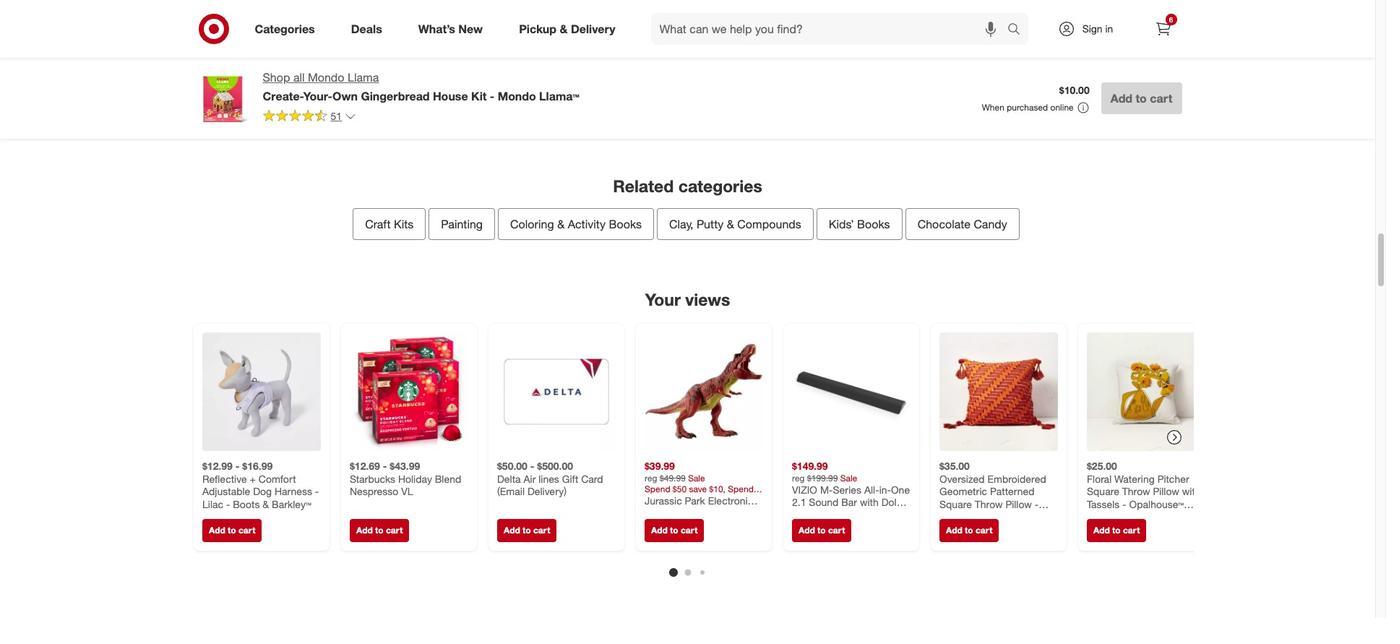 Task type: vqa. For each thing, say whether or not it's contained in the screenshot.
Mondo in the the Create-Your-Own Paper Stars Kit - Mondo Llama™
yes



Task type: describe. For each thing, give the bounding box(es) containing it.
starbucks
[[350, 473, 395, 485]]

create-your-own santa gnomes kit - mondo llama™ link
[[1087, 0, 1205, 43]]

add to cart down garland
[[946, 57, 992, 68]]

create-your-own paper stars kit - mondo llama™ link
[[644, 0, 763, 30]]

- inside create-your-own mini punch needle ornaments kit - mondo llama™
[[807, 30, 811, 42]]

add to cart button down sound
[[792, 519, 851, 542]]

$39.99 reg $49.99 sale
[[644, 460, 705, 484]]

gingerbread inside the shop all mondo llama create-your-own gingerbread house kit - mondo llama™
[[361, 89, 430, 103]]

- inside create-your-own santa gnomes kit - mondo llama™
[[1143, 17, 1147, 30]]

$149.99
[[792, 460, 828, 472]]

$500.00
[[537, 460, 573, 472]]

chocolate
[[918, 217, 971, 231]]

with inside the $149.99 reg $199.99 sale vizio m-series all-in-one 2.1 sound bar with dolby atmos and built in subwoofers - m213ad-k8
[[860, 496, 879, 508]]

own inside the shop all mondo llama create-your-own gingerbread house kit - mondo llama™
[[333, 89, 358, 103]]

add to cart button down geometric
[[939, 519, 999, 542]]

vizio
[[792, 484, 817, 496]]

- inside '$50.00 - $500.00 delta air lines gift card (email delivery)'
[[530, 460, 534, 472]]

ornaments
[[859, 17, 909, 30]]

add to cart button down 'nespresso'
[[350, 519, 409, 542]]

gift
[[562, 473, 578, 485]]

cart down and
[[828, 525, 845, 536]]

create-your-own photo frame kit - mondo llama™
[[350, 5, 457, 42]]

shop
[[263, 70, 290, 85]]

mini
[[873, 5, 892, 17]]

add down garland
[[946, 57, 962, 68]]

stick
[[497, 17, 519, 30]]

craft inside create-your-own craft stick characters christmas kit - mondo llama™ add to cart
[[578, 5, 600, 17]]

geometric
[[939, 485, 987, 498]]

add to cart button down boots
[[202, 519, 262, 542]]

search
[[1001, 23, 1036, 37]]

add to cart down what can we help you find? suggestions appear below search field
[[798, 57, 845, 68]]

santa
[[1168, 5, 1194, 17]]

new
[[459, 21, 483, 36]]

christmas
[[497, 30, 543, 42]]

jungalow™ inside $25.00 floral watering pitcher square throw pillow with tassels - opalhouse™ designed with jungalow™
[[1153, 511, 1202, 523]]

all-
[[864, 484, 879, 496]]

to down garland
[[965, 57, 973, 68]]

add down $49.99
[[651, 525, 667, 536]]

create-your-own photo frame kit - mondo llama™ link
[[350, 0, 468, 43]]

reflective
[[202, 473, 247, 485]]

paper for create-your-own paper garland kit - mondo llama™
[[1020, 5, 1047, 17]]

cart down boots
[[238, 525, 255, 536]]

pillow inside $25.00 floral watering pitcher square throw pillow with tassels - opalhouse™ designed with jungalow™
[[1153, 485, 1179, 498]]

add to cart down (email
[[503, 525, 550, 536]]

pickup & delivery
[[519, 21, 616, 36]]

oversized
[[939, 473, 985, 485]]

candy
[[974, 217, 1008, 231]]

- inside $25.00 floral watering pitcher square throw pillow with tassels - opalhouse™ designed with jungalow™
[[1122, 498, 1126, 510]]

to down "create-your-own paper stars kit - mondo llama™"
[[670, 57, 678, 68]]

floral watering pitcher square throw pillow with tassels - opalhouse™ designed with jungalow™ image
[[1087, 333, 1205, 451]]

add up the llama
[[356, 57, 372, 68]]

add to cart button down tassels
[[1087, 519, 1146, 542]]

add to cart button down what can we help you find? suggestions appear below search field
[[792, 51, 851, 74]]

cart down 6 link
[[1150, 91, 1173, 106]]

all
[[293, 70, 305, 85]]

k8
[[897, 521, 909, 534]]

activity
[[568, 217, 606, 231]]

built
[[844, 509, 864, 521]]

needle
[[823, 17, 856, 30]]

your- for frame
[[383, 5, 407, 17]]

$12.99 - $16.99 reflective + comfort adjustable dog harness - lilac - boots & barkley™
[[202, 460, 319, 510]]

& inside $12.99 - $16.99 reflective + comfort adjustable dog harness - lilac - boots & barkley™
[[262, 498, 269, 510]]

cart down color-your-own gingerbread house kit - mondo llama™
[[238, 57, 255, 68]]

add down geometric
[[946, 525, 962, 536]]

6 link
[[1148, 13, 1179, 45]]

paper for create-your-own paper stars kit - mondo llama™
[[725, 5, 752, 17]]

to down 'nespresso'
[[375, 525, 383, 536]]

your- for garland
[[973, 5, 996, 17]]

what's new link
[[406, 13, 501, 45]]

cart down what can we help you find? suggestions appear below search field
[[828, 57, 845, 68]]

dog
[[253, 485, 272, 498]]

kit inside color-your-own gingerbread house kit - mondo llama™
[[294, 17, 306, 30]]

add to cart up image of create-your-own gingerbread house kit - mondo llama™
[[209, 57, 255, 68]]

add to cart button down 'christmas'
[[497, 51, 557, 74]]

kit inside the create-your-own paper garland kit - mondo llama™
[[978, 17, 990, 30]]

- inside create-your-own craft stick characters christmas kit - mondo llama™ add to cart
[[561, 30, 565, 42]]

to down what can we help you find? suggestions appear below search field
[[817, 57, 826, 68]]

sound
[[809, 496, 838, 508]]

compounds
[[738, 217, 802, 231]]

purchased
[[1007, 102, 1048, 113]]

own for punch
[[849, 5, 870, 17]]

air
[[523, 473, 536, 485]]

series
[[833, 484, 861, 496]]

to down sign in
[[1112, 57, 1121, 68]]

to down geometric
[[965, 525, 973, 536]]

reflective + comfort adjustable dog harness - lilac - boots & barkley™ image
[[202, 333, 321, 451]]

lilac
[[202, 498, 223, 510]]

$12.69 - $43.99 starbucks holiday blend nespresso vl
[[350, 460, 461, 498]]

when purchased online
[[982, 102, 1074, 113]]

0 horizontal spatial craft
[[365, 217, 391, 231]]

boots
[[233, 498, 259, 510]]

house inside color-your-own gingerbread house kit - mondo llama™
[[262, 17, 291, 30]]

create- for garland
[[939, 5, 973, 17]]

views
[[686, 289, 730, 309]]

create- for stars
[[644, 5, 678, 17]]

add to cart button down $49.99
[[644, 519, 704, 542]]

to down $49.99
[[670, 525, 678, 536]]

related
[[613, 176, 674, 196]]

cart down delivery) at left bottom
[[533, 525, 550, 536]]

- inside the shop all mondo llama create-your-own gingerbread house kit - mondo llama™
[[490, 89, 495, 103]]

create- for gnomes
[[1087, 5, 1120, 17]]

sign
[[1083, 22, 1103, 35]]

add to cart down sign in
[[1093, 57, 1140, 68]]

create-your-own craft stick characters christmas kit - mondo llama™ link
[[497, 0, 616, 55]]

own for frame
[[407, 5, 428, 17]]

mondo inside "create-your-own paper stars kit - mondo llama™"
[[692, 17, 724, 30]]

create-your-own craft stick characters christmas kit - mondo llama™ add to cart
[[497, 5, 600, 68]]

designed inside the $35.00 oversized embroidered geometric patterned square throw pillow - opalhouse™ designed with jungalow™
[[997, 511, 1039, 523]]

your- for stars
[[678, 5, 702, 17]]

atmos
[[792, 509, 821, 521]]

$35.00
[[939, 460, 970, 472]]

barkley™
[[271, 498, 311, 510]]

photo
[[430, 5, 457, 17]]

add to cart up the llama
[[356, 57, 403, 68]]

nespresso
[[350, 485, 398, 498]]

to down and
[[817, 525, 826, 536]]

own for house
[[253, 5, 274, 17]]

in-
[[879, 484, 891, 496]]

add to cart button down (email
[[497, 519, 557, 542]]

add to cart button down color-your-own gingerbread house kit - mondo llama™
[[202, 51, 262, 74]]

llama™ inside create-your-own santa gnomes kit - mondo llama™
[[1087, 30, 1120, 42]]

kids' books
[[829, 217, 890, 231]]

mondo inside create-your-own photo frame kit - mondo llama™
[[402, 17, 434, 30]]

add down lilac
[[209, 525, 225, 536]]

llama™ inside "create-your-own paper stars kit - mondo llama™"
[[727, 17, 760, 30]]

punch
[[792, 17, 821, 30]]

to down boots
[[227, 525, 236, 536]]

- inside color-your-own gingerbread house kit - mondo llama™
[[309, 17, 313, 30]]

house inside the shop all mondo llama create-your-own gingerbread house kit - mondo llama™
[[433, 89, 468, 103]]

image of create-your-own gingerbread house kit - mondo llama™ image
[[193, 69, 251, 127]]

- inside "create-your-own paper stars kit - mondo llama™"
[[686, 17, 690, 30]]

add to cart down tassels
[[1093, 525, 1140, 536]]

- inside the $35.00 oversized embroidered geometric patterned square throw pillow - opalhouse™ designed with jungalow™
[[1035, 498, 1039, 510]]

pickup
[[519, 21, 557, 36]]

llama™ inside create-your-own mini punch needle ornaments kit - mondo llama™
[[848, 30, 881, 42]]

cart up the shop all mondo llama create-your-own gingerbread house kit - mondo llama™
[[386, 57, 403, 68]]

add down the punch
[[798, 57, 815, 68]]

painting
[[441, 217, 483, 231]]

cart down geometric
[[975, 525, 992, 536]]

sale for $39.99
[[688, 473, 705, 484]]

comfort
[[258, 473, 296, 485]]

garland
[[939, 17, 975, 30]]

coloring & activity books
[[510, 217, 642, 231]]

cart down $25.00 floral watering pitcher square throw pillow with tassels - opalhouse™ designed with jungalow™
[[1123, 525, 1140, 536]]

holiday
[[398, 473, 432, 485]]

add to cart right $10.00
[[1111, 91, 1173, 106]]

51 link
[[263, 109, 356, 126]]

related categories
[[613, 176, 762, 196]]

$25.00
[[1087, 460, 1117, 472]]

with inside the $35.00 oversized embroidered geometric patterned square throw pillow - opalhouse™ designed with jungalow™
[[939, 523, 958, 536]]

to up the llama
[[375, 57, 383, 68]]

oversized embroidered geometric patterned square throw pillow - opalhouse™ designed with jungalow™ image
[[939, 333, 1058, 451]]

to down tassels
[[1112, 525, 1121, 536]]

gnomes
[[1087, 17, 1125, 30]]

your views
[[645, 289, 730, 309]]

kit inside create-your-own photo frame kit - mondo llama™
[[381, 17, 393, 30]]

color-
[[202, 5, 229, 17]]

cart inside create-your-own craft stick characters christmas kit - mondo llama™ add to cart
[[533, 57, 550, 68]]

stars
[[644, 17, 668, 30]]

add to cart down stars
[[651, 57, 697, 68]]

to inside create-your-own craft stick characters christmas kit - mondo llama™ add to cart
[[522, 57, 531, 68]]

kit inside "create-your-own paper stars kit - mondo llama™"
[[671, 17, 683, 30]]

harness
[[274, 485, 312, 498]]

- inside the $149.99 reg $199.99 sale vizio m-series all-in-one 2.1 sound bar with dolby atmos and built in subwoofers - m213ad-k8
[[849, 521, 853, 534]]

clay, putty & compounds link
[[657, 208, 814, 240]]

cart down "create-your-own paper stars kit - mondo llama™"
[[681, 57, 697, 68]]

add to cart button down sign in
[[1087, 51, 1146, 74]]



Task type: locate. For each thing, give the bounding box(es) containing it.
create- inside create-your-own santa gnomes kit - mondo llama™
[[1087, 5, 1120, 17]]

create-your-own santa gnomes kit - mondo llama™
[[1087, 5, 1194, 42]]

books right kids'
[[857, 217, 890, 231]]

1 horizontal spatial craft
[[578, 5, 600, 17]]

pillow inside the $35.00 oversized embroidered geometric patterned square throw pillow - opalhouse™ designed with jungalow™
[[1005, 498, 1032, 510]]

blend
[[435, 473, 461, 485]]

$39.99
[[644, 460, 675, 472]]

kit down the punch
[[792, 30, 804, 42]]

create-your-own mini punch needle ornaments kit - mondo llama™
[[792, 5, 909, 42]]

add to cart button down stars
[[644, 51, 704, 74]]

0 horizontal spatial house
[[262, 17, 291, 30]]

kit right gnomes
[[1128, 17, 1140, 30]]

color-your-own gingerbread house kit - mondo llama™
[[202, 5, 313, 42]]

create- inside create-your-own craft stick characters christmas kit - mondo llama™ add to cart
[[497, 5, 530, 17]]

opalhouse™ inside the $35.00 oversized embroidered geometric patterned square throw pillow - opalhouse™ designed with jungalow™
[[939, 511, 994, 523]]

add right $10.00
[[1111, 91, 1133, 106]]

pillow down patterned
[[1005, 498, 1032, 510]]

to down (email
[[522, 525, 531, 536]]

0 horizontal spatial paper
[[725, 5, 752, 17]]

sale for $149.99
[[840, 473, 857, 484]]

reg down $149.99
[[792, 473, 805, 484]]

add to cart down boots
[[209, 525, 255, 536]]

color-your-own gingerbread house kit - mondo llama™ link
[[202, 0, 321, 43]]

1 sale from the left
[[688, 473, 705, 484]]

1 horizontal spatial square
[[1087, 485, 1119, 498]]

deals link
[[339, 13, 400, 45]]

your- inside the create-your-own paper garland kit - mondo llama™
[[973, 5, 996, 17]]

2 paper from the left
[[1020, 5, 1047, 17]]

jurassic park electronic real feel tyrannosaurus rex (target exclusive) image
[[644, 333, 763, 451]]

cart down vl
[[386, 525, 403, 536]]

to right $10.00
[[1136, 91, 1147, 106]]

paper inside the create-your-own paper garland kit - mondo llama™
[[1020, 5, 1047, 17]]

- inside the create-your-own paper garland kit - mondo llama™
[[993, 17, 997, 30]]

lines
[[538, 473, 559, 485]]

own inside create-your-own photo frame kit - mondo llama™
[[407, 5, 428, 17]]

with down all-
[[860, 496, 879, 508]]

in
[[1106, 22, 1113, 35], [867, 509, 875, 521]]

create- inside the create-your-own paper garland kit - mondo llama™
[[939, 5, 973, 17]]

- inside create-your-own photo frame kit - mondo llama™
[[396, 17, 400, 30]]

house up shop
[[262, 17, 291, 30]]

your- inside color-your-own gingerbread house kit - mondo llama™
[[229, 5, 253, 17]]

own for garland
[[996, 5, 1017, 17]]

$50.00 - $500.00 delta air lines gift card (email delivery)
[[497, 460, 603, 498]]

1 designed from the left
[[997, 511, 1039, 523]]

frame
[[350, 17, 378, 30]]

embroidered
[[987, 473, 1046, 485]]

llama™ inside create-your-own craft stick characters christmas kit - mondo llama™ add to cart
[[497, 43, 530, 55]]

$12.99
[[202, 460, 232, 472]]

in up m213ad-
[[867, 509, 875, 521]]

throw down watering
[[1122, 485, 1150, 498]]

search button
[[1001, 13, 1036, 48]]

own for stars
[[702, 5, 722, 17]]

throw inside $25.00 floral watering pitcher square throw pillow with tassels - opalhouse™ designed with jungalow™
[[1122, 485, 1150, 498]]

cart down $49.99
[[681, 525, 697, 536]]

with
[[1182, 485, 1201, 498], [860, 496, 879, 508], [1132, 511, 1150, 523], [939, 523, 958, 536]]

1 horizontal spatial pillow
[[1153, 485, 1179, 498]]

own inside the create-your-own paper garland kit - mondo llama™
[[996, 5, 1017, 17]]

1 vertical spatial craft
[[365, 217, 391, 231]]

1 horizontal spatial opalhouse™
[[1129, 498, 1184, 510]]

designed inside $25.00 floral watering pitcher square throw pillow with tassels - opalhouse™ designed with jungalow™
[[1087, 511, 1129, 523]]

(email
[[497, 485, 524, 498]]

llama
[[348, 70, 379, 85]]

add down tassels
[[1093, 525, 1110, 536]]

create- up the punch
[[792, 5, 825, 17]]

kit right stars
[[671, 17, 683, 30]]

1 horizontal spatial throw
[[1122, 485, 1150, 498]]

0 horizontal spatial reg
[[644, 473, 657, 484]]

1 horizontal spatial paper
[[1020, 5, 1047, 17]]

your- inside the shop all mondo llama create-your-own gingerbread house kit - mondo llama™
[[303, 89, 333, 103]]

0 horizontal spatial opalhouse™
[[939, 511, 994, 523]]

mondo inside the create-your-own paper garland kit - mondo llama™
[[1000, 17, 1032, 30]]

add up image of create-your-own gingerbread house kit - mondo llama™
[[209, 57, 225, 68]]

kit down characters
[[546, 30, 558, 42]]

add down (email
[[503, 525, 520, 536]]

sale inside $39.99 reg $49.99 sale
[[688, 473, 705, 484]]

to down 'christmas'
[[522, 57, 531, 68]]

your- inside create-your-own santa gnomes kit - mondo llama™
[[1120, 5, 1144, 17]]

llama™ inside create-your-own photo frame kit - mondo llama™
[[350, 30, 382, 42]]

cart
[[238, 57, 255, 68], [386, 57, 403, 68], [533, 57, 550, 68], [681, 57, 697, 68], [828, 57, 845, 68], [975, 57, 992, 68], [1123, 57, 1140, 68], [1150, 91, 1173, 106], [238, 525, 255, 536], [386, 525, 403, 536], [533, 525, 550, 536], [681, 525, 697, 536], [828, 525, 845, 536], [975, 525, 992, 536], [1123, 525, 1140, 536]]

6
[[1169, 15, 1173, 24]]

1 horizontal spatial gingerbread
[[361, 89, 430, 103]]

books right activity
[[609, 217, 642, 231]]

own for gnomes
[[1144, 5, 1165, 17]]

gingerbread inside color-your-own gingerbread house kit - mondo llama™
[[202, 17, 259, 30]]

with down watering
[[1132, 511, 1150, 523]]

opalhouse™ down 'pitcher'
[[1129, 498, 1184, 510]]

2 reg from the left
[[792, 473, 805, 484]]

kids' books link
[[817, 208, 903, 240]]

starbucks holiday blend  nespresso vl image
[[350, 333, 468, 451]]

delivery
[[571, 21, 616, 36]]

vizio m-series all-in-one 2.1 sound bar with dolby atmos and built in subwoofers - m213ad-k8 image
[[792, 333, 910, 451]]

your- inside create-your-own craft stick characters christmas kit - mondo llama™ add to cart
[[530, 5, 554, 17]]

sale inside the $149.99 reg $199.99 sale vizio m-series all-in-one 2.1 sound bar with dolby atmos and built in subwoofers - m213ad-k8
[[840, 473, 857, 484]]

one
[[891, 484, 910, 496]]

0 horizontal spatial sale
[[688, 473, 705, 484]]

cart down create-your-own santa gnomes kit - mondo llama™
[[1123, 57, 1140, 68]]

your-
[[229, 5, 253, 17], [383, 5, 407, 17], [530, 5, 554, 17], [678, 5, 702, 17], [825, 5, 849, 17], [973, 5, 996, 17], [1120, 5, 1144, 17], [303, 89, 333, 103]]

your
[[645, 289, 681, 309]]

mondo inside create-your-own craft stick characters christmas kit - mondo llama™ add to cart
[[568, 30, 600, 42]]

kit right garland
[[978, 17, 990, 30]]

and
[[824, 509, 841, 521]]

$16.99
[[242, 460, 272, 472]]

craft kits
[[365, 217, 414, 231]]

mondo inside create-your-own santa gnomes kit - mondo llama™
[[1150, 17, 1182, 30]]

1 horizontal spatial jungalow™
[[1153, 511, 1202, 523]]

$43.99
[[390, 460, 420, 472]]

sign in
[[1083, 22, 1113, 35]]

own inside create-your-own craft stick characters christmas kit - mondo llama™ add to cart
[[554, 5, 575, 17]]

- inside $12.69 - $43.99 starbucks holiday blend nespresso vl
[[383, 460, 387, 472]]

pickup & delivery link
[[507, 13, 634, 45]]

card
[[581, 473, 603, 485]]

categories
[[255, 21, 315, 36]]

own inside create-your-own santa gnomes kit - mondo llama™
[[1144, 5, 1165, 17]]

1 horizontal spatial books
[[857, 217, 890, 231]]

0 vertical spatial in
[[1106, 22, 1113, 35]]

square inside $25.00 floral watering pitcher square throw pillow with tassels - opalhouse™ designed with jungalow™
[[1087, 485, 1119, 498]]

craft kits link
[[353, 208, 426, 240]]

cart down the create-your-own paper garland kit - mondo llama™
[[975, 57, 992, 68]]

create-your-own mini punch needle ornaments kit - mondo llama™ link
[[792, 0, 910, 43]]

0 horizontal spatial in
[[867, 509, 875, 521]]

create- up garland
[[939, 5, 973, 17]]

kit inside create-your-own mini punch needle ornaments kit - mondo llama™
[[792, 30, 804, 42]]

patterned
[[990, 485, 1035, 498]]

deals
[[351, 21, 382, 36]]

your- inside create-your-own mini punch needle ornaments kit - mondo llama™
[[825, 5, 849, 17]]

0 horizontal spatial throw
[[975, 498, 1003, 510]]

kit
[[294, 17, 306, 30], [381, 17, 393, 30], [671, 17, 683, 30], [978, 17, 990, 30], [1128, 17, 1140, 30], [546, 30, 558, 42], [792, 30, 804, 42], [471, 89, 487, 103]]

what's new
[[418, 21, 483, 36]]

when
[[982, 102, 1005, 113]]

51
[[331, 110, 342, 122]]

square inside the $35.00 oversized embroidered geometric patterned square throw pillow - opalhouse™ designed with jungalow™
[[939, 498, 972, 510]]

house
[[262, 17, 291, 30], [433, 89, 468, 103]]

0 vertical spatial craft
[[578, 5, 600, 17]]

reg for $149.99
[[792, 473, 805, 484]]

to up image of create-your-own gingerbread house kit - mondo llama™
[[227, 57, 236, 68]]

+
[[249, 473, 255, 485]]

in inside the $149.99 reg $199.99 sale vizio m-series all-in-one 2.1 sound bar with dolby atmos and built in subwoofers - m213ad-k8
[[867, 509, 875, 521]]

own inside "create-your-own paper stars kit - mondo llama™"
[[702, 5, 722, 17]]

designed down tassels
[[1087, 511, 1129, 523]]

create-your-own paper garland kit - mondo llama™
[[939, 5, 1047, 42]]

0 vertical spatial house
[[262, 17, 291, 30]]

reg inside the $149.99 reg $199.99 sale vizio m-series all-in-one 2.1 sound bar with dolby atmos and built in subwoofers - m213ad-k8
[[792, 473, 805, 484]]

0 vertical spatial opalhouse™
[[1129, 498, 1184, 510]]

categories
[[679, 176, 762, 196]]

shop all mondo llama create-your-own gingerbread house kit - mondo llama™
[[263, 70, 580, 103]]

own
[[253, 5, 274, 17], [407, 5, 428, 17], [554, 5, 575, 17], [702, 5, 722, 17], [849, 5, 870, 17], [996, 5, 1017, 17], [1144, 5, 1165, 17], [333, 89, 358, 103]]

1 paper from the left
[[725, 5, 752, 17]]

sale up bar
[[840, 473, 857, 484]]

with down 'pitcher'
[[1182, 485, 1201, 498]]

create- for frame
[[350, 5, 383, 17]]

1 horizontal spatial reg
[[792, 473, 805, 484]]

clay,
[[669, 217, 694, 231]]

create- up stars
[[644, 5, 678, 17]]

add inside create-your-own craft stick characters christmas kit - mondo llama™ add to cart
[[503, 57, 520, 68]]

llama™ inside the shop all mondo llama create-your-own gingerbread house kit - mondo llama™
[[539, 89, 580, 103]]

add to cart down $49.99
[[651, 525, 697, 536]]

create- inside "create-your-own paper stars kit - mondo llama™"
[[644, 5, 678, 17]]

$50.00
[[497, 460, 527, 472]]

categories link
[[243, 13, 333, 45]]

1 horizontal spatial sale
[[840, 473, 857, 484]]

opalhouse™ down geometric
[[939, 511, 994, 523]]

kit inside the shop all mondo llama create-your-own gingerbread house kit - mondo llama™
[[471, 89, 487, 103]]

m-
[[820, 484, 833, 496]]

mondo inside color-your-own gingerbread house kit - mondo llama™
[[202, 30, 234, 42]]

tassels
[[1087, 498, 1120, 510]]

opalhouse™ inside $25.00 floral watering pitcher square throw pillow with tassels - opalhouse™ designed with jungalow™
[[1129, 498, 1184, 510]]

create- inside create-your-own mini punch needle ornaments kit - mondo llama™
[[792, 5, 825, 17]]

jungalow™ down geometric
[[961, 523, 1010, 536]]

mondo
[[402, 17, 434, 30], [692, 17, 724, 30], [1000, 17, 1032, 30], [1150, 17, 1182, 30], [202, 30, 234, 42], [568, 30, 600, 42], [814, 30, 846, 42], [308, 70, 344, 85], [498, 89, 536, 103]]

kit right 'frame'
[[381, 17, 393, 30]]

reg inside $39.99 reg $49.99 sale
[[644, 473, 657, 484]]

designed down patterned
[[997, 511, 1039, 523]]

1 reg from the left
[[644, 473, 657, 484]]

coloring
[[510, 217, 554, 231]]

delta
[[497, 473, 521, 485]]

create- down shop
[[263, 89, 303, 103]]

reg for $39.99
[[644, 473, 657, 484]]

2 books from the left
[[857, 217, 890, 231]]

llama™ inside color-your-own gingerbread house kit - mondo llama™
[[237, 30, 270, 42]]

add to cart button down "deals" link
[[350, 51, 409, 74]]

vl
[[401, 485, 413, 498]]

kit inside create-your-own craft stick characters christmas kit - mondo llama™ add to cart
[[546, 30, 558, 42]]

2 sale from the left
[[840, 473, 857, 484]]

add down sign in
[[1093, 57, 1110, 68]]

own inside color-your-own gingerbread house kit - mondo llama™
[[253, 5, 274, 17]]

add down 'nespresso'
[[356, 525, 372, 536]]

coloring & activity books link
[[498, 208, 654, 240]]

pillow down 'pitcher'
[[1153, 485, 1179, 498]]

add
[[209, 57, 225, 68], [356, 57, 372, 68], [503, 57, 520, 68], [651, 57, 667, 68], [798, 57, 815, 68], [946, 57, 962, 68], [1093, 57, 1110, 68], [1111, 91, 1133, 106], [209, 525, 225, 536], [356, 525, 372, 536], [503, 525, 520, 536], [651, 525, 667, 536], [798, 525, 815, 536], [946, 525, 962, 536], [1093, 525, 1110, 536]]

add to cart button down garland
[[939, 51, 999, 74]]

kit up all
[[294, 17, 306, 30]]

0 horizontal spatial jungalow™
[[961, 523, 1010, 536]]

1 vertical spatial gingerbread
[[361, 89, 430, 103]]

$35.00 oversized embroidered geometric patterned square throw pillow - opalhouse™ designed with jungalow™
[[939, 460, 1046, 536]]

subwoofers
[[792, 521, 846, 534]]

0 vertical spatial gingerbread
[[202, 17, 259, 30]]

kit inside create-your-own santa gnomes kit - mondo llama™
[[1128, 17, 1140, 30]]

own inside create-your-own mini punch needle ornaments kit - mondo llama™
[[849, 5, 870, 17]]

create- inside the shop all mondo llama create-your-own gingerbread house kit - mondo llama™
[[263, 89, 303, 103]]

cart down pickup
[[533, 57, 550, 68]]

sale right $49.99
[[688, 473, 705, 484]]

create- for punch
[[792, 5, 825, 17]]

1 horizontal spatial house
[[433, 89, 468, 103]]

your- for punch
[[825, 5, 849, 17]]

gingerbread down the llama
[[361, 89, 430, 103]]

0 horizontal spatial books
[[609, 217, 642, 231]]

1 books from the left
[[609, 217, 642, 231]]

bar
[[841, 496, 857, 508]]

chocolate candy link
[[906, 208, 1020, 240]]

2.1
[[792, 496, 806, 508]]

your- inside create-your-own photo frame kit - mondo llama™
[[383, 5, 407, 17]]

create- inside create-your-own photo frame kit - mondo llama™
[[350, 5, 383, 17]]

your- for gnomes
[[1120, 5, 1144, 17]]

your- for house
[[229, 5, 253, 17]]

throw inside the $35.00 oversized embroidered geometric patterned square throw pillow - opalhouse™ designed with jungalow™
[[975, 498, 1003, 510]]

mondo inside create-your-own mini punch needle ornaments kit - mondo llama™
[[814, 30, 846, 42]]

add down atmos
[[798, 525, 815, 536]]

delivery)
[[527, 485, 566, 498]]

with down geometric
[[939, 523, 958, 536]]

craft
[[578, 5, 600, 17], [365, 217, 391, 231]]

delta air lines gift card (email delivery) image
[[497, 333, 616, 451]]

$49.99
[[660, 473, 686, 484]]

jungalow™ inside the $35.00 oversized embroidered geometric patterned square throw pillow - opalhouse™ designed with jungalow™
[[961, 523, 1010, 536]]

square up tassels
[[1087, 485, 1119, 498]]

paper
[[725, 5, 752, 17], [1020, 5, 1047, 17]]

craft up delivery
[[578, 5, 600, 17]]

add down stars
[[651, 57, 667, 68]]

1 horizontal spatial designed
[[1087, 511, 1129, 523]]

kids'
[[829, 217, 854, 231]]

create- up 'frame'
[[350, 5, 383, 17]]

sign in link
[[1046, 13, 1136, 45]]

llama™ inside the create-your-own paper garland kit - mondo llama™
[[939, 30, 972, 42]]

$25.00 floral watering pitcher square throw pillow with tassels - opalhouse™ designed with jungalow™
[[1087, 460, 1202, 523]]

What can we help you find? suggestions appear below search field
[[651, 13, 1011, 45]]

add to cart down and
[[798, 525, 845, 536]]

watering
[[1114, 473, 1155, 485]]

reg
[[644, 473, 657, 484], [792, 473, 805, 484]]

putty
[[697, 217, 724, 231]]

0 horizontal spatial square
[[939, 498, 972, 510]]

add to cart down geometric
[[946, 525, 992, 536]]

in right sign
[[1106, 22, 1113, 35]]

2 designed from the left
[[1087, 511, 1129, 523]]

0 horizontal spatial designed
[[997, 511, 1039, 523]]

1 horizontal spatial in
[[1106, 22, 1113, 35]]

paper inside "create-your-own paper stars kit - mondo llama™"
[[725, 5, 752, 17]]

throw
[[1122, 485, 1150, 498], [975, 498, 1003, 510]]

add to cart down 'nespresso'
[[356, 525, 403, 536]]

throw down patterned
[[975, 498, 1003, 510]]

gingerbread down color-
[[202, 17, 259, 30]]

add to cart button right $10.00
[[1101, 82, 1182, 114]]

0 horizontal spatial pillow
[[1005, 498, 1032, 510]]

reg down "$39.99" on the bottom left of page
[[644, 473, 657, 484]]

1 vertical spatial opalhouse™
[[939, 511, 994, 523]]

0 horizontal spatial gingerbread
[[202, 17, 259, 30]]

your- inside "create-your-own paper stars kit - mondo llama™"
[[678, 5, 702, 17]]

gingerbread
[[202, 17, 259, 30], [361, 89, 430, 103]]

&
[[560, 21, 568, 36], [557, 217, 565, 231], [727, 217, 734, 231], [262, 498, 269, 510]]

1 vertical spatial house
[[433, 89, 468, 103]]

1 vertical spatial in
[[867, 509, 875, 521]]

$199.99
[[807, 473, 838, 484]]

craft left kits at the left
[[365, 217, 391, 231]]



